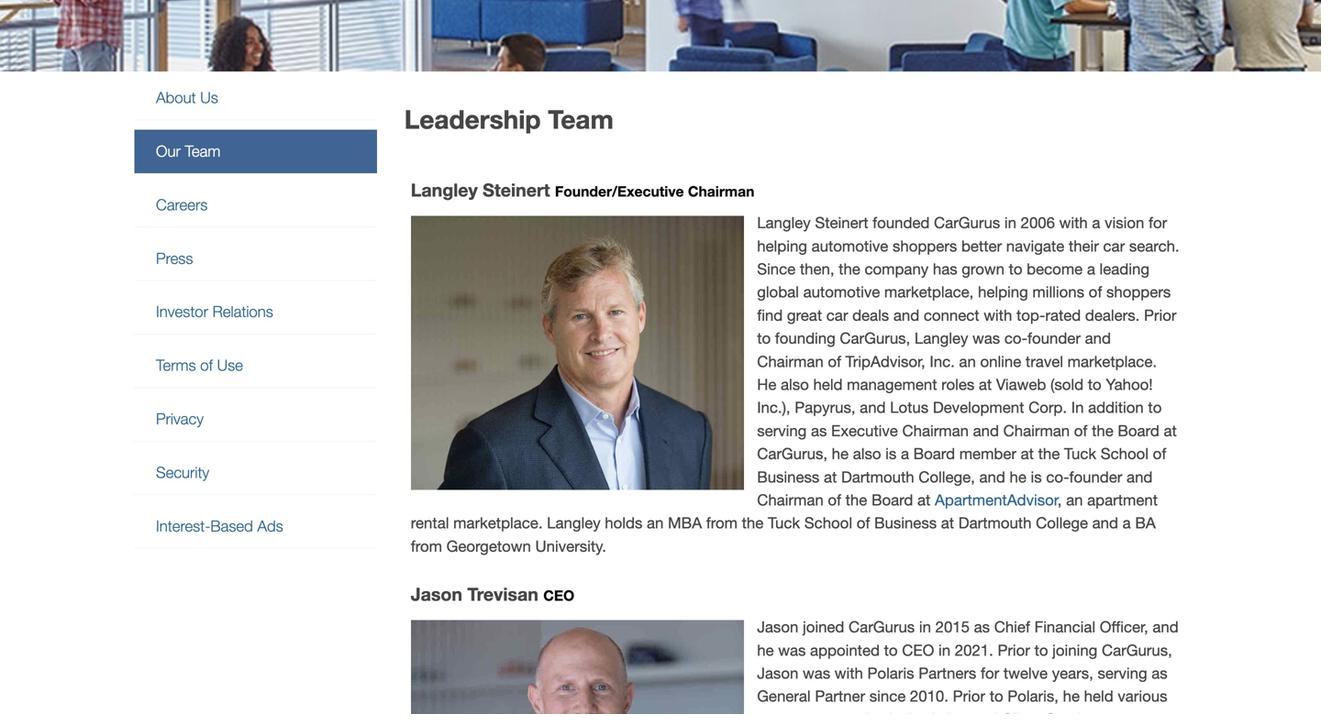 Task type: vqa. For each thing, say whether or not it's contained in the screenshot.
4X
no



Task type: describe. For each thing, give the bounding box(es) containing it.
2010.
[[910, 688, 949, 706]]

top-
[[1017, 306, 1046, 324]]

team for leadership team
[[548, 104, 614, 134]]

the down addition
[[1092, 422, 1114, 440]]

leadership team
[[405, 104, 614, 134]]

for inside jason joined cargurus in 2015 as chief financial officer, and he was appointed to ceo in 2021. prior to joining cargurus, jason was with polaris partners for twelve years, serving as general partner since 2010. prior to polaris, he held various management roles in analytics and client service
[[981, 665, 1000, 683]]

he
[[757, 376, 777, 394]]

investor relations link
[[134, 291, 377, 334]]

0 horizontal spatial also
[[781, 376, 809, 394]]

2 vertical spatial board
[[872, 491, 914, 509]]

held inside jason joined cargurus in 2015 as chief financial officer, and he was appointed to ceo in 2021. prior to joining cargurus, jason was with polaris partners for twelve years, serving as general partner since 2010. prior to polaris, he held various management roles in analytics and client service
[[1084, 688, 1114, 706]]

he down years,
[[1063, 688, 1080, 706]]

0 horizontal spatial car
[[827, 306, 848, 324]]

to down yahoo!
[[1149, 399, 1162, 417]]

security
[[156, 464, 209, 482]]

online
[[981, 353, 1022, 371]]

college
[[1036, 515, 1088, 532]]

interest-based ads link
[[134, 505, 377, 548]]

terms
[[156, 357, 196, 375]]

2006
[[1021, 214, 1055, 232]]

1 horizontal spatial with
[[984, 306, 1013, 324]]

jason joined cargurus in 2015 as chief financial officer, and he was appointed to ceo in 2021. prior to joining cargurus, jason was with polaris partners for twelve years, serving as general partner since 2010. prior to polaris, he held various management roles in analytics and client service
[[757, 619, 1179, 715]]

about us
[[156, 89, 218, 107]]

in left 2015
[[920, 619, 931, 637]]

2015
[[936, 619, 970, 637]]

about
[[156, 89, 196, 107]]

press link
[[134, 237, 377, 280]]

our team link
[[134, 130, 377, 173]]

1 vertical spatial co-
[[1047, 468, 1070, 486]]

security link
[[134, 451, 377, 495]]

dealers.
[[1086, 306, 1140, 324]]

0 vertical spatial cargurus,
[[840, 330, 911, 347]]

jason for joined
[[757, 619, 799, 637]]

0 horizontal spatial is
[[886, 445, 897, 463]]

to up twelve
[[1035, 642, 1049, 660]]

company
[[865, 260, 929, 278]]

0 vertical spatial shoppers
[[893, 237, 958, 255]]

terms of use
[[156, 357, 243, 375]]

rated
[[1046, 306, 1081, 324]]

a inside the , an apartment rental marketplace. langley holds an mba from the tuck school of business at dartmouth college and a ba from georgetown university.
[[1123, 515, 1131, 532]]

interest-based ads
[[156, 517, 283, 535]]

the down corp.
[[1039, 445, 1060, 463]]

navigate
[[1007, 237, 1065, 255]]

various
[[1118, 688, 1168, 706]]

business inside langley steinert founded cargurus in 2006 with a vision for helping automotive shoppers better navigate their car search. since then, the company has grown to become a leading global automotive marketplace, helping millions of shoppers find great car deals and connect with top-rated dealers. prior to founding cargurus, langley was co-founder and chairman of tripadvisor, inc. an online travel marketplace. he also held management roles at viaweb (sold to yahoo! inc.), papyrus, and lotus development corp. in addition to serving as executive chairman and chairman of the board at cargurus, he also is a board member at the tuck school of business at dartmouth college, and he is co-founder and chairman of the board at
[[757, 468, 820, 486]]

2 vertical spatial was
[[803, 665, 831, 683]]

team for our team
[[185, 142, 221, 160]]

school inside langley steinert founded cargurus in 2006 with a vision for helping automotive shoppers better navigate their car search. since then, the company has grown to become a leading global automotive marketplace, helping millions of shoppers find great car deals and connect with top-rated dealers. prior to founding cargurus, langley was co-founder and chairman of tripadvisor, inc. an online travel marketplace. he also held management roles at viaweb (sold to yahoo! inc.), papyrus, and lotus development corp. in addition to serving as executive chairman and chairman of the board at cargurus, he also is a board member at the tuck school of business at dartmouth college, and he is co-founder and chairman of the board at
[[1101, 445, 1149, 463]]

1 horizontal spatial helping
[[978, 283, 1029, 301]]

he up general
[[757, 642, 774, 660]]

development
[[933, 399, 1025, 417]]

general
[[757, 688, 811, 706]]

georgetown
[[447, 538, 531, 556]]

0 vertical spatial helping
[[757, 237, 808, 255]]

leadership team element
[[405, 167, 1187, 715]]

global
[[757, 283, 799, 301]]

tuck inside the , an apartment rental marketplace. langley holds an mba from the tuck school of business at dartmouth college and a ba from georgetown university.
[[768, 515, 800, 532]]

relations
[[213, 303, 273, 321]]

travel
[[1026, 353, 1064, 371]]

mba
[[668, 515, 702, 532]]

a down their
[[1087, 260, 1096, 278]]

2 horizontal spatial with
[[1060, 214, 1088, 232]]

analytics
[[906, 711, 968, 715]]

, an apartment rental marketplace. langley holds an mba from the tuck school of business at dartmouth college and a ba from georgetown university.
[[411, 491, 1158, 556]]

menu containing about us
[[134, 76, 377, 549]]

to down find
[[757, 330, 771, 347]]

founded
[[873, 214, 930, 232]]

1 vertical spatial founder
[[1070, 468, 1123, 486]]

as inside langley steinert founded cargurus in 2006 with a vision for helping automotive shoppers better navigate their car search. since then, the company has grown to become a leading global automotive marketplace, helping millions of shoppers find great car deals and connect with top-rated dealers. prior to founding cargurus, langley was co-founder and chairman of tripadvisor, inc. an online travel marketplace. he also held management roles at viaweb (sold to yahoo! inc.), papyrus, and lotus development corp. in addition to serving as executive chairman and chairman of the board at cargurus, he also is a board member at the tuck school of business at dartmouth college, and he is co-founder and chairman of the board at
[[811, 422, 827, 440]]

financial
[[1035, 619, 1096, 637]]

management inside jason joined cargurus in 2015 as chief financial officer, and he was appointed to ceo in 2021. prior to joining cargurus, jason was with polaris partners for twelve years, serving as general partner since 2010. prior to polaris, he held various management roles in analytics and client service
[[757, 711, 848, 715]]

client
[[1002, 711, 1042, 715]]

serving inside jason joined cargurus in 2015 as chief financial officer, and he was appointed to ceo in 2021. prior to joining cargurus, jason was with polaris partners for twelve years, serving as general partner since 2010. prior to polaris, he held various management roles in analytics and client service
[[1098, 665, 1148, 683]]

in inside langley steinert founded cargurus in 2006 with a vision for helping automotive shoppers better navigate their car search. since then, the company has grown to become a leading global automotive marketplace, helping millions of shoppers find great car deals and connect with top-rated dealers. prior to founding cargurus, langley was co-founder and chairman of tripadvisor, inc. an online travel marketplace. he also held management roles at viaweb (sold to yahoo! inc.), papyrus, and lotus development corp. in addition to serving as executive chairman and chairman of the board at cargurus, he also is a board member at the tuck school of business at dartmouth college, and he is co-founder and chairman of the board at
[[1005, 214, 1017, 232]]

the inside the , an apartment rental marketplace. langley holds an mba from the tuck school of business at dartmouth college and a ba from georgetown university.
[[742, 515, 764, 532]]

investor relations
[[156, 303, 273, 321]]

dartmouth inside langley steinert founded cargurus in 2006 with a vision for helping automotive shoppers better navigate their car search. since then, the company has grown to become a leading global automotive marketplace, helping millions of shoppers find great car deals and connect with top-rated dealers. prior to founding cargurus, langley was co-founder and chairman of tripadvisor, inc. an online travel marketplace. he also held management roles at viaweb (sold to yahoo! inc.), papyrus, and lotus development corp. in addition to serving as executive chairman and chairman of the board at cargurus, he also is a board member at the tuck school of business at dartmouth college, and he is co-founder and chairman of the board at
[[842, 468, 915, 486]]

since
[[757, 260, 796, 278]]

rental
[[411, 515, 449, 532]]

terms of use link
[[134, 344, 377, 388]]

leadership
[[405, 104, 541, 134]]

dartmouth inside the , an apartment rental marketplace. langley holds an mba from the tuck school of business at dartmouth college and a ba from georgetown university.
[[959, 515, 1032, 532]]

langley steinert founder/executive chairman
[[411, 180, 755, 201]]

grown
[[962, 260, 1005, 278]]

to right (sold
[[1088, 376, 1102, 394]]

college,
[[919, 468, 975, 486]]

inc.
[[930, 353, 955, 371]]

holds
[[605, 515, 643, 532]]

1 vertical spatial was
[[778, 642, 806, 660]]

since
[[870, 688, 906, 706]]

held inside langley steinert founded cargurus in 2006 with a vision for helping automotive shoppers better navigate their car search. since then, the company has grown to become a leading global automotive marketplace, helping millions of shoppers find great car deals and connect with top-rated dealers. prior to founding cargurus, langley was co-founder and chairman of tripadvisor, inc. an online travel marketplace. he also held management roles at viaweb (sold to yahoo! inc.), papyrus, and lotus development corp. in addition to serving as executive chairman and chairman of the board at cargurus, he also is a board member at the tuck school of business at dartmouth college, and he is co-founder and chairman of the board at
[[814, 376, 843, 394]]

chief
[[995, 619, 1031, 637]]

marketplace. inside the , an apartment rental marketplace. langley holds an mba from the tuck school of business at dartmouth college and a ba from georgetown university.
[[453, 515, 543, 532]]

millions
[[1033, 283, 1085, 301]]

become
[[1027, 260, 1083, 278]]

university.
[[536, 538, 607, 556]]

2 vertical spatial an
[[647, 515, 664, 532]]

jason trevisan ceo
[[411, 584, 575, 606]]

1 vertical spatial is
[[1031, 468, 1042, 486]]

cargurus inside langley steinert founded cargurus in 2006 with a vision for helping automotive shoppers better navigate their car search. since then, the company has grown to become a leading global automotive marketplace, helping millions of shoppers find great car deals and connect with top-rated dealers. prior to founding cargurus, langley was co-founder and chairman of tripadvisor, inc. an online travel marketplace. he also held management roles at viaweb (sold to yahoo! inc.), papyrus, and lotus development corp. in addition to serving as executive chairman and chairman of the board at cargurus, he also is a board member at the tuck school of business at dartmouth college, and he is co-founder and chairman of the board at
[[934, 214, 1001, 232]]

ads
[[257, 517, 283, 535]]

based
[[211, 517, 253, 535]]

corp.
[[1029, 399, 1067, 417]]

he up apartmentadvisor
[[1010, 468, 1027, 486]]

steinert for langley steinert founded cargurus in 2006 with a vision for helping automotive shoppers better navigate their car search. since then, the company has grown to become a leading global automotive marketplace, helping millions of shoppers find great car deals and connect with top-rated dealers. prior to founding cargurus, langley was co-founder and chairman of tripadvisor, inc. an online travel marketplace. he also held management roles at viaweb (sold to yahoo! inc.), papyrus, and lotus development corp. in addition to serving as executive chairman and chairman of the board at cargurus, he also is a board member at the tuck school of business at dartmouth college, and he is co-founder and chairman of the board at
[[815, 214, 869, 232]]

partner
[[815, 688, 866, 706]]

1 vertical spatial also
[[853, 445, 882, 463]]

careers
[[156, 196, 208, 214]]

langley up since
[[757, 214, 811, 232]]

member
[[960, 445, 1017, 463]]

2 vertical spatial jason
[[757, 665, 799, 683]]

cargurus inside jason joined cargurus in 2015 as chief financial officer, and he was appointed to ceo in 2021. prior to joining cargurus, jason was with polaris partners for twelve years, serving as general partner since 2010. prior to polaris, he held various management roles in analytics and client service
[[849, 619, 915, 637]]

for inside langley steinert founded cargurus in 2006 with a vision for helping automotive shoppers better navigate their car search. since then, the company has grown to become a leading global automotive marketplace, helping millions of shoppers find great car deals and connect with top-rated dealers. prior to founding cargurus, langley was co-founder and chairman of tripadvisor, inc. an online travel marketplace. he also held management roles at viaweb (sold to yahoo! inc.), papyrus, and lotus development corp. in addition to serving as executive chairman and chairman of the board at cargurus, he also is a board member at the tuck school of business at dartmouth college, and he is co-founder and chairman of the board at
[[1149, 214, 1168, 232]]

0 horizontal spatial prior
[[953, 688, 986, 706]]

trevisan
[[468, 584, 539, 606]]

langley steinert founded cargurus in 2006 with a vision for helping automotive shoppers better navigate their car search. since then, the company has grown to become a leading global automotive marketplace, helping millions of shoppers find great car deals and connect with top-rated dealers. prior to founding cargurus, langley was co-founder and chairman of tripadvisor, inc. an online travel marketplace. he also held management roles at viaweb (sold to yahoo! inc.), papyrus, and lotus development corp. in addition to serving as executive chairman and chairman of the board at cargurus, he also is a board member at the tuck school of business at dartmouth college, and he is co-founder and chairman of the board at
[[757, 214, 1180, 509]]

leading
[[1100, 260, 1150, 278]]

founder/executive
[[555, 183, 684, 200]]

was inside langley steinert founded cargurus in 2006 with a vision for helping automotive shoppers better navigate their car search. since then, the company has grown to become a leading global automotive marketplace, helping millions of shoppers find great car deals and connect with top-rated dealers. prior to founding cargurus, langley was co-founder and chairman of tripadvisor, inc. an online travel marketplace. he also held management roles at viaweb (sold to yahoo! inc.), papyrus, and lotus development corp. in addition to serving as executive chairman and chairman of the board at cargurus, he also is a board member at the tuck school of business at dartmouth college, and he is co-founder and chairman of the board at
[[973, 330, 1001, 347]]

1 horizontal spatial as
[[974, 619, 990, 637]]

twelve
[[1004, 665, 1048, 683]]

in down since
[[889, 711, 901, 715]]

langley inside the , an apartment rental marketplace. langley holds an mba from the tuck school of business at dartmouth college and a ba from georgetown university.
[[547, 515, 601, 532]]

1 horizontal spatial shoppers
[[1107, 283, 1171, 301]]

privacy link
[[134, 398, 377, 441]]

careers link
[[134, 183, 377, 227]]

executive
[[832, 422, 898, 440]]

joining
[[1053, 642, 1098, 660]]



Task type: locate. For each thing, give the bounding box(es) containing it.
1 horizontal spatial cargurus
[[934, 214, 1001, 232]]

0 horizontal spatial cargurus
[[849, 619, 915, 637]]

steinert for langley steinert founder/executive chairman
[[483, 180, 550, 201]]

ceo
[[544, 587, 575, 605], [902, 642, 935, 660]]

tuck inside langley steinert founded cargurus in 2006 with a vision for helping automotive shoppers better navigate their car search. since then, the company has grown to become a leading global automotive marketplace, helping millions of shoppers find great car deals and connect with top-rated dealers. prior to founding cargurus, langley was co-founder and chairman of tripadvisor, inc. an online travel marketplace. he also held management roles at viaweb (sold to yahoo! inc.), papyrus, and lotus development corp. in addition to serving as executive chairman and chairman of the board at cargurus, he also is a board member at the tuck school of business at dartmouth college, and he is co-founder and chairman of the board at
[[1065, 445, 1097, 463]]

deals
[[853, 306, 890, 324]]

and down marketplace,
[[894, 306, 920, 324]]

prior
[[1144, 306, 1177, 324], [998, 642, 1031, 660], [953, 688, 986, 706]]

about us link
[[134, 76, 377, 120]]

co-
[[1005, 330, 1028, 347], [1047, 468, 1070, 486]]

1 horizontal spatial dartmouth
[[959, 515, 1032, 532]]

prior right dealers.
[[1144, 306, 1177, 324]]

,
[[1059, 491, 1062, 509]]

1 vertical spatial tuck
[[768, 515, 800, 532]]

school inside the , an apartment rental marketplace. langley holds an mba from the tuck school of business at dartmouth college and a ba from georgetown university.
[[805, 515, 853, 532]]

an right ,
[[1067, 491, 1083, 509]]

0 horizontal spatial ceo
[[544, 587, 575, 605]]

shoppers up has
[[893, 237, 958, 255]]

marketplace. up yahoo!
[[1068, 353, 1157, 371]]

with up their
[[1060, 214, 1088, 232]]

management down tripadvisor, at the right of page
[[847, 376, 938, 394]]

steinert up the then,
[[815, 214, 869, 232]]

in left 2006
[[1005, 214, 1017, 232]]

serving up various
[[1098, 665, 1148, 683]]

from down rental
[[411, 538, 442, 556]]

2 vertical spatial as
[[1152, 665, 1168, 683]]

cargurus,
[[840, 330, 911, 347], [757, 445, 828, 463], [1102, 642, 1173, 660]]

2 horizontal spatial prior
[[1144, 306, 1177, 324]]

an right inc.
[[959, 353, 976, 371]]

0 horizontal spatial steinert
[[483, 180, 550, 201]]

1 vertical spatial school
[[805, 515, 853, 532]]

was up online
[[973, 330, 1001, 347]]

2 horizontal spatial cargurus,
[[1102, 642, 1173, 660]]

1 horizontal spatial marketplace.
[[1068, 353, 1157, 371]]

0 vertical spatial from
[[706, 515, 738, 532]]

the right mba
[[742, 515, 764, 532]]

1 horizontal spatial serving
[[1098, 665, 1148, 683]]

steinert
[[483, 180, 550, 201], [815, 214, 869, 232]]

car right great
[[827, 306, 848, 324]]

better
[[962, 237, 1002, 255]]

ceo down university.
[[544, 587, 575, 605]]

cargurus, down deals
[[840, 330, 911, 347]]

jason for trevisan
[[411, 584, 463, 606]]

at inside the , an apartment rental marketplace. langley holds an mba from the tuck school of business at dartmouth college and a ba from georgetown university.
[[941, 515, 955, 532]]

in
[[1072, 399, 1084, 417]]

partners
[[919, 665, 977, 683]]

years,
[[1052, 665, 1094, 683]]

helping
[[757, 237, 808, 255], [978, 283, 1029, 301]]

0 vertical spatial tuck
[[1065, 445, 1097, 463]]

founder down rated
[[1028, 330, 1081, 347]]

1 horizontal spatial cargurus,
[[840, 330, 911, 347]]

1 vertical spatial management
[[757, 711, 848, 715]]

roles inside langley steinert founded cargurus in 2006 with a vision for helping automotive shoppers better navigate their car search. since then, the company has grown to become a leading global automotive marketplace, helping millions of shoppers find great car deals and connect with top-rated dealers. prior to founding cargurus, langley was co-founder and chairman of tripadvisor, inc. an online travel marketplace. he also held management roles at viaweb (sold to yahoo! inc.), papyrus, and lotus development corp. in addition to serving as executive chairman and chairman of the board at cargurus, he also is a board member at the tuck school of business at dartmouth college, and he is co-founder and chairman of the board at
[[942, 376, 975, 394]]

board down executive
[[872, 491, 914, 509]]

0 horizontal spatial business
[[757, 468, 820, 486]]

cargurus, inside jason joined cargurus in 2015 as chief financial officer, and he was appointed to ceo in 2021. prior to joining cargurus, jason was with polaris partners for twelve years, serving as general partner since 2010. prior to polaris, he held various management roles in analytics and client service
[[1102, 642, 1173, 660]]

helping up since
[[757, 237, 808, 255]]

0 horizontal spatial team
[[185, 142, 221, 160]]

a down the lotus
[[901, 445, 910, 463]]

prior inside langley steinert founded cargurus in 2006 with a vision for helping automotive shoppers better navigate their car search. since then, the company has grown to become a leading global automotive marketplace, helping millions of shoppers find great car deals and connect with top-rated dealers. prior to founding cargurus, langley was co-founder and chairman of tripadvisor, inc. an online travel marketplace. he also held management roles at viaweb (sold to yahoo! inc.), papyrus, and lotus development corp. in addition to serving as executive chairman and chairman of the board at cargurus, he also is a board member at the tuck school of business at dartmouth college, and he is co-founder and chairman of the board at
[[1144, 306, 1177, 324]]

great
[[787, 306, 822, 324]]

founder up apartment
[[1070, 468, 1123, 486]]

0 vertical spatial an
[[959, 353, 976, 371]]

connect
[[924, 306, 980, 324]]

business
[[757, 468, 820, 486], [875, 515, 937, 532]]

marketplace.
[[1068, 353, 1157, 371], [453, 515, 543, 532]]

polaris
[[868, 665, 915, 683]]

0 horizontal spatial school
[[805, 515, 853, 532]]

and left client on the right bottom of the page
[[972, 711, 998, 715]]

langley up inc.
[[915, 330, 969, 347]]

with
[[1060, 214, 1088, 232], [984, 306, 1013, 324], [835, 665, 864, 683]]

serving down inc.),
[[757, 422, 807, 440]]

cargurus up better
[[934, 214, 1001, 232]]

dartmouth down apartmentadvisor
[[959, 515, 1032, 532]]

team up langley steinert founder/executive chairman
[[548, 104, 614, 134]]

0 vertical spatial board
[[1118, 422, 1160, 440]]

0 horizontal spatial with
[[835, 665, 864, 683]]

1 vertical spatial from
[[411, 538, 442, 556]]

1 horizontal spatial roles
[[942, 376, 975, 394]]

yahoo!
[[1106, 376, 1153, 394]]

from right mba
[[706, 515, 738, 532]]

1 vertical spatial for
[[981, 665, 1000, 683]]

2 horizontal spatial an
[[1067, 491, 1083, 509]]

he
[[832, 445, 849, 463], [1010, 468, 1027, 486], [757, 642, 774, 660], [1063, 688, 1080, 706]]

steinert down the leadership team
[[483, 180, 550, 201]]

marketplace,
[[885, 283, 974, 301]]

prior down chief on the bottom
[[998, 642, 1031, 660]]

investor
[[156, 303, 208, 321]]

and up "member"
[[973, 422, 999, 440]]

0 horizontal spatial cargurus,
[[757, 445, 828, 463]]

cargurus up appointed
[[849, 619, 915, 637]]

a left ba
[[1123, 515, 1131, 532]]

1 vertical spatial board
[[914, 445, 955, 463]]

0 vertical spatial car
[[1104, 237, 1125, 255]]

0 vertical spatial management
[[847, 376, 938, 394]]

also right he
[[781, 376, 809, 394]]

privacy
[[156, 410, 204, 428]]

1 horizontal spatial school
[[1101, 445, 1149, 463]]

ceo inside jason trevisan ceo
[[544, 587, 575, 605]]

0 vertical spatial steinert
[[483, 180, 550, 201]]

0 horizontal spatial as
[[811, 422, 827, 440]]

with inside jason joined cargurus in 2015 as chief financial officer, and he was appointed to ceo in 2021. prior to joining cargurus, jason was with polaris partners for twelve years, serving as general partner since 2010. prior to polaris, he held various management roles in analytics and client service
[[835, 665, 864, 683]]

0 vertical spatial co-
[[1005, 330, 1028, 347]]

0 horizontal spatial an
[[647, 515, 664, 532]]

as up 2021.
[[974, 619, 990, 637]]

and down dealers.
[[1085, 330, 1111, 347]]

in
[[1005, 214, 1017, 232], [920, 619, 931, 637], [939, 642, 951, 660], [889, 711, 901, 715]]

ceo up "polaris"
[[902, 642, 935, 660]]

was up partner
[[803, 665, 831, 683]]

0 vertical spatial team
[[548, 104, 614, 134]]

officer,
[[1100, 619, 1149, 637]]

1 horizontal spatial prior
[[998, 642, 1031, 660]]

team
[[548, 104, 614, 134], [185, 142, 221, 160]]

0 vertical spatial was
[[973, 330, 1001, 347]]

ceo inside jason joined cargurus in 2015 as chief financial officer, and he was appointed to ceo in 2021. prior to joining cargurus, jason was with polaris partners for twelve years, serving as general partner since 2010. prior to polaris, he held various management roles in analytics and client service
[[902, 642, 935, 660]]

tripadvisor,
[[846, 353, 926, 371]]

from
[[706, 515, 738, 532], [411, 538, 442, 556]]

an inside langley steinert founded cargurus in 2006 with a vision for helping automotive shoppers better navigate their car search. since then, the company has grown to become a leading global automotive marketplace, helping millions of shoppers find great car deals and connect with top-rated dealers. prior to founding cargurus, langley was co-founder and chairman of tripadvisor, inc. an online travel marketplace. he also held management roles at viaweb (sold to yahoo! inc.), papyrus, and lotus development corp. in addition to serving as executive chairman and chairman of the board at cargurus, he also is a board member at the tuck school of business at dartmouth college, and he is co-founder and chairman of the board at
[[959, 353, 976, 371]]

dartmouth down executive
[[842, 468, 915, 486]]

and down apartment
[[1093, 515, 1119, 532]]

school
[[1101, 445, 1149, 463], [805, 515, 853, 532]]

0 vertical spatial ceo
[[544, 587, 575, 605]]

0 horizontal spatial serving
[[757, 422, 807, 440]]

business down college,
[[875, 515, 937, 532]]

of inside the , an apartment rental marketplace. langley holds an mba from the tuck school of business at dartmouth college and a ba from georgetown university.
[[857, 515, 870, 532]]

menu
[[134, 76, 377, 549]]

0 vertical spatial for
[[1149, 214, 1168, 232]]

and right officer,
[[1153, 619, 1179, 637]]

was down joined
[[778, 642, 806, 660]]

1 horizontal spatial for
[[1149, 214, 1168, 232]]

0 horizontal spatial from
[[411, 538, 442, 556]]

cargurus, down officer,
[[1102, 642, 1173, 660]]

2 horizontal spatial as
[[1152, 665, 1168, 683]]

0 vertical spatial dartmouth
[[842, 468, 915, 486]]

steinert inside langley steinert founded cargurus in 2006 with a vision for helping automotive shoppers better navigate their car search. since then, the company has grown to become a leading global automotive marketplace, helping millions of shoppers find great car deals and connect with top-rated dealers. prior to founding cargurus, langley was co-founder and chairman of tripadvisor, inc. an online travel marketplace. he also held management roles at viaweb (sold to yahoo! inc.), papyrus, and lotus development corp. in addition to serving as executive chairman and chairman of the board at cargurus, he also is a board member at the tuck school of business at dartmouth college, and he is co-founder and chairman of the board at
[[815, 214, 869, 232]]

0 vertical spatial roles
[[942, 376, 975, 394]]

he down executive
[[832, 445, 849, 463]]

0 vertical spatial jason
[[411, 584, 463, 606]]

(sold
[[1051, 376, 1084, 394]]

automotive up the then,
[[812, 237, 889, 255]]

0 horizontal spatial for
[[981, 665, 1000, 683]]

board up college,
[[914, 445, 955, 463]]

0 vertical spatial with
[[1060, 214, 1088, 232]]

langley up university.
[[547, 515, 601, 532]]

as down papyrus,
[[811, 422, 827, 440]]

1 vertical spatial marketplace.
[[453, 515, 543, 532]]

1 vertical spatial shoppers
[[1107, 283, 1171, 301]]

automotive
[[812, 237, 889, 255], [804, 283, 880, 301]]

tuck
[[1065, 445, 1097, 463], [768, 515, 800, 532]]

our
[[156, 142, 181, 160]]

with left top-
[[984, 306, 1013, 324]]

addition
[[1089, 399, 1144, 417]]

0 vertical spatial prior
[[1144, 306, 1177, 324]]

1 horizontal spatial from
[[706, 515, 738, 532]]

founder
[[1028, 330, 1081, 347], [1070, 468, 1123, 486]]

cargurus, down inc.),
[[757, 445, 828, 463]]

is down executive
[[886, 445, 897, 463]]

to up client on the right bottom of the page
[[990, 688, 1004, 706]]

1 vertical spatial prior
[[998, 642, 1031, 660]]

and up executive
[[860, 399, 886, 417]]

for down 2021.
[[981, 665, 1000, 683]]

1 horizontal spatial ceo
[[902, 642, 935, 660]]

roles inside jason joined cargurus in 2015 as chief financial officer, and he was appointed to ceo in 2021. prior to joining cargurus, jason was with polaris partners for twelve years, serving as general partner since 2010. prior to polaris, he held various management roles in analytics and client service
[[852, 711, 885, 715]]

then,
[[800, 260, 835, 278]]

also down executive
[[853, 445, 882, 463]]

1 horizontal spatial held
[[1084, 688, 1114, 706]]

jason up general
[[757, 665, 799, 683]]

papyrus,
[[795, 399, 856, 417]]

0 vertical spatial automotive
[[812, 237, 889, 255]]

1 vertical spatial team
[[185, 142, 221, 160]]

roles down inc.
[[942, 376, 975, 394]]

1 vertical spatial serving
[[1098, 665, 1148, 683]]

an left mba
[[647, 515, 664, 532]]

us
[[200, 89, 218, 107]]

prior down partners
[[953, 688, 986, 706]]

board
[[1118, 422, 1160, 440], [914, 445, 955, 463], [872, 491, 914, 509]]

the down executive
[[846, 491, 868, 509]]

joined
[[803, 619, 845, 637]]

roles down since
[[852, 711, 885, 715]]

jason left trevisan
[[411, 584, 463, 606]]

as
[[811, 422, 827, 440], [974, 619, 990, 637], [1152, 665, 1168, 683]]

0 vertical spatial marketplace.
[[1068, 353, 1157, 371]]

chairman inside langley steinert founder/executive chairman
[[688, 183, 755, 200]]

the right the then,
[[839, 260, 861, 278]]

polaris,
[[1008, 688, 1059, 706]]

0 horizontal spatial roles
[[852, 711, 885, 715]]

0 vertical spatial also
[[781, 376, 809, 394]]

0 vertical spatial is
[[886, 445, 897, 463]]

serving inside langley steinert founded cargurus in 2006 with a vision for helping automotive shoppers better navigate their car search. since then, the company has grown to become a leading global automotive marketplace, helping millions of shoppers find great car deals and connect with top-rated dealers. prior to founding cargurus, langley was co-founder and chairman of tripadvisor, inc. an online travel marketplace. he also held management roles at viaweb (sold to yahoo! inc.), papyrus, and lotus development corp. in addition to serving as executive chairman and chairman of the board at cargurus, he also is a board member at the tuck school of business at dartmouth college, and he is co-founder and chairman of the board at
[[757, 422, 807, 440]]

to up "polaris"
[[884, 642, 898, 660]]

held
[[814, 376, 843, 394], [1084, 688, 1114, 706]]

vision
[[1105, 214, 1145, 232]]

viaweb
[[997, 376, 1047, 394]]

for up search.
[[1149, 214, 1168, 232]]

0 vertical spatial founder
[[1028, 330, 1081, 347]]

0 horizontal spatial shoppers
[[893, 237, 958, 255]]

2021.
[[955, 642, 994, 660]]

is up apartmentadvisor
[[1031, 468, 1042, 486]]

with down appointed
[[835, 665, 864, 683]]

1 vertical spatial with
[[984, 306, 1013, 324]]

interest-
[[156, 517, 211, 535]]

as up various
[[1152, 665, 1168, 683]]

and up apartmentadvisor
[[980, 468, 1006, 486]]

board down addition
[[1118, 422, 1160, 440]]

apartmentadvisor
[[935, 491, 1059, 509]]

to down "navigate" on the right of the page
[[1009, 260, 1023, 278]]

1 vertical spatial steinert
[[815, 214, 869, 232]]

a up their
[[1093, 214, 1101, 232]]

our team
[[156, 142, 221, 160]]

held down years,
[[1084, 688, 1114, 706]]

and inside the , an apartment rental marketplace. langley holds an mba from the tuck school of business at dartmouth college and a ba from georgetown university.
[[1093, 515, 1119, 532]]

to
[[1009, 260, 1023, 278], [757, 330, 771, 347], [1088, 376, 1102, 394], [1149, 399, 1162, 417], [884, 642, 898, 660], [1035, 642, 1049, 660], [990, 688, 1004, 706]]

founding
[[775, 330, 836, 347]]

1 vertical spatial an
[[1067, 491, 1083, 509]]

in up partners
[[939, 642, 951, 660]]

1 vertical spatial business
[[875, 515, 937, 532]]

held up papyrus,
[[814, 376, 843, 394]]

marketplace. up georgetown
[[453, 515, 543, 532]]

1 vertical spatial ceo
[[902, 642, 935, 660]]

is
[[886, 445, 897, 463], [1031, 468, 1042, 486]]

marketplace. inside langley steinert founded cargurus in 2006 with a vision for helping automotive shoppers better navigate their car search. since then, the company has grown to become a leading global automotive marketplace, helping millions of shoppers find great car deals and connect with top-rated dealers. prior to founding cargurus, langley was co-founder and chairman of tripadvisor, inc. an online travel marketplace. he also held management roles at viaweb (sold to yahoo! inc.), papyrus, and lotus development corp. in addition to serving as executive chairman and chairman of the board at cargurus, he also is a board member at the tuck school of business at dartmouth college, and he is co-founder and chairman of the board at
[[1068, 353, 1157, 371]]

1 vertical spatial roles
[[852, 711, 885, 715]]

0 vertical spatial serving
[[757, 422, 807, 440]]

1 vertical spatial helping
[[978, 283, 1029, 301]]

0 vertical spatial as
[[811, 422, 827, 440]]

management inside langley steinert founded cargurus in 2006 with a vision for helping automotive shoppers better navigate their car search. since then, the company has grown to become a leading global automotive marketplace, helping millions of shoppers find great car deals and connect with top-rated dealers. prior to founding cargurus, langley was co-founder and chairman of tripadvisor, inc. an online travel marketplace. he also held management roles at viaweb (sold to yahoo! inc.), papyrus, and lotus development corp. in addition to serving as executive chairman and chairman of the board at cargurus, he also is a board member at the tuck school of business at dartmouth college, and he is co-founder and chairman of the board at
[[847, 376, 938, 394]]

has
[[933, 260, 958, 278]]

and up apartment
[[1127, 468, 1153, 486]]

1 horizontal spatial an
[[959, 353, 976, 371]]

1 horizontal spatial also
[[853, 445, 882, 463]]

press
[[156, 249, 193, 267]]

automotive down the then,
[[804, 283, 880, 301]]

shoppers
[[893, 237, 958, 255], [1107, 283, 1171, 301]]

1 vertical spatial as
[[974, 619, 990, 637]]

co- up ,
[[1047, 468, 1070, 486]]

use
[[217, 357, 243, 375]]

co- down top-
[[1005, 330, 1028, 347]]

shoppers down leading
[[1107, 283, 1171, 301]]

1 vertical spatial automotive
[[804, 283, 880, 301]]

langley
[[411, 180, 478, 201], [757, 214, 811, 232], [915, 330, 969, 347], [547, 515, 601, 532]]

inc.),
[[757, 399, 791, 417]]

ba
[[1136, 515, 1156, 532]]

management down general
[[757, 711, 848, 715]]

0 horizontal spatial marketplace.
[[453, 515, 543, 532]]

1 vertical spatial cargurus,
[[757, 445, 828, 463]]

0 horizontal spatial dartmouth
[[842, 468, 915, 486]]

langley down leadership on the left
[[411, 180, 478, 201]]

1 horizontal spatial business
[[875, 515, 937, 532]]

search.
[[1130, 237, 1180, 255]]

jason left joined
[[757, 619, 799, 637]]

car down vision
[[1104, 237, 1125, 255]]

a
[[1093, 214, 1101, 232], [1087, 260, 1096, 278], [901, 445, 910, 463], [1123, 515, 1131, 532]]

0 vertical spatial held
[[814, 376, 843, 394]]

1 vertical spatial car
[[827, 306, 848, 324]]

helping down "grown"
[[978, 283, 1029, 301]]

business inside the , an apartment rental marketplace. langley holds an mba from the tuck school of business at dartmouth college and a ba from georgetown university.
[[875, 515, 937, 532]]

appointed
[[810, 642, 880, 660]]

at
[[979, 376, 992, 394], [1164, 422, 1177, 440], [1021, 445, 1034, 463], [824, 468, 837, 486], [918, 491, 931, 509], [941, 515, 955, 532]]

apartmentadvisor link
[[935, 491, 1059, 509]]

0 vertical spatial cargurus
[[934, 214, 1001, 232]]

0 horizontal spatial tuck
[[768, 515, 800, 532]]



